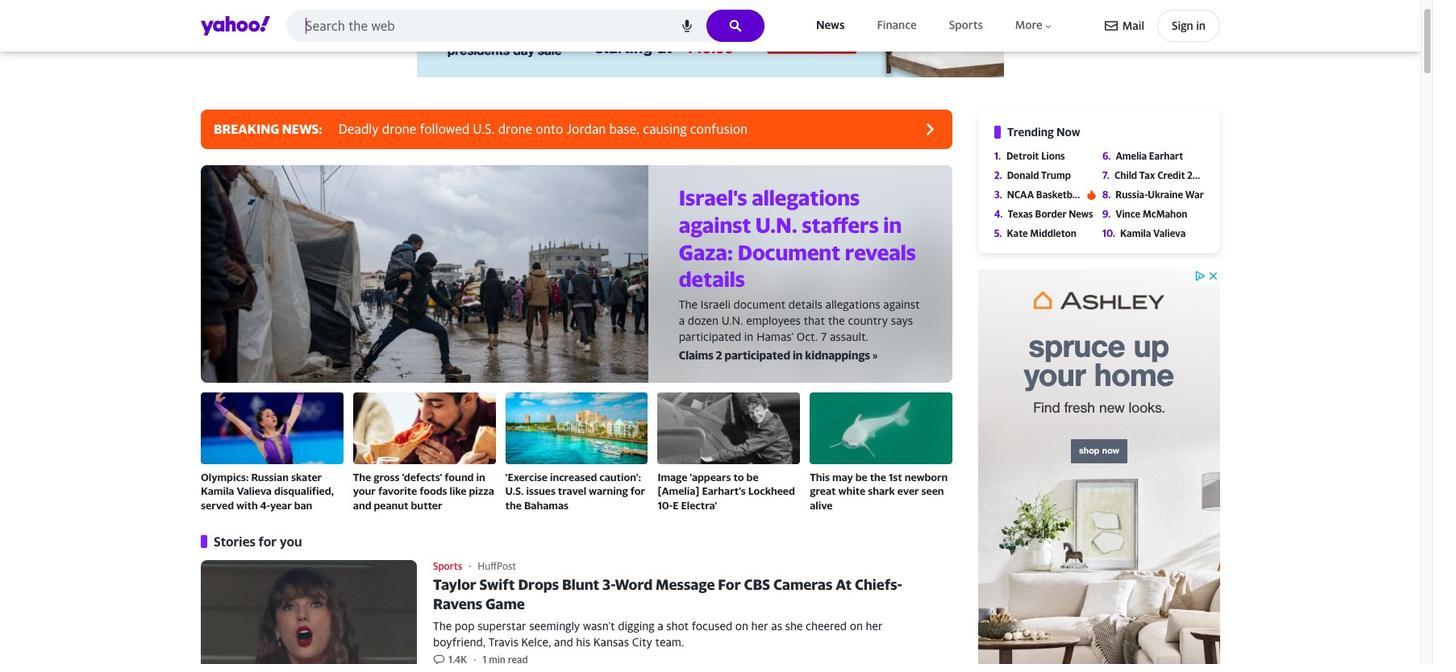Task type: vqa. For each thing, say whether or not it's contained in the screenshot.


Task type: describe. For each thing, give the bounding box(es) containing it.
10-
[[658, 499, 673, 512]]

israel's allegations against u.n. staffers in gaza: document reveals details
[[679, 186, 917, 292]]

sports link
[[946, 15, 987, 36]]

0 vertical spatial advertisement element
[[417, 5, 1005, 77]]

for inside 'exercise increased caution': u.s. issues travel warning for the bahamas
[[631, 485, 646, 498]]

4. texas border news 5. kate middleton
[[995, 208, 1094, 240]]

news inside 4. texas border news 5. kate middleton
[[1069, 208, 1094, 220]]

1 vertical spatial participated
[[725, 349, 791, 362]]

deadly
[[339, 121, 379, 137]]

gross
[[374, 471, 400, 484]]

taylor swift drops blunt 3-word message for cbs cameras at chiefs- ravens game link
[[201, 561, 953, 665]]

your
[[353, 485, 376, 498]]

e
[[673, 499, 679, 512]]

amelia
[[1116, 150, 1148, 162]]

u.s. for drone
[[473, 121, 495, 137]]

in inside the gross 'defects' found in your favorite foods like pizza and peanut butter
[[476, 471, 485, 484]]

sports for sports
[[950, 18, 984, 32]]

document
[[734, 298, 786, 312]]

followed
[[420, 121, 470, 137]]

u.n. inside the israeli document details allegations against a dozen u.n. employees that the country says participated in hamas' oct. 7 assault. claims 2 participated in kidnappings »
[[722, 314, 744, 328]]

focused
[[692, 620, 733, 633]]

donald
[[1008, 169, 1040, 182]]

'defects'
[[402, 471, 442, 484]]

chiefs-
[[855, 577, 903, 594]]

skater
[[291, 471, 322, 484]]

alive
[[810, 499, 833, 512]]

valieva inside the olympics: russian skater kamila valieva disqualified, served with 4-year ban
[[237, 485, 272, 498]]

pizza
[[469, 485, 495, 498]]

basketball
[[1037, 189, 1083, 201]]

mail link
[[1105, 11, 1145, 40]]

1 vertical spatial advertisement element
[[979, 270, 1221, 665]]

newborn
[[905, 471, 948, 484]]

message
[[656, 577, 715, 594]]

kate
[[1008, 228, 1029, 240]]

kelce,
[[522, 636, 551, 650]]

cheered
[[806, 620, 847, 633]]

1.4k comments element
[[449, 654, 467, 665]]

travel
[[558, 485, 587, 498]]

ncaa
[[1008, 189, 1035, 201]]

1. detroit lions 2. donald trump
[[995, 150, 1072, 182]]

served
[[201, 499, 234, 512]]

israeli
[[701, 298, 731, 312]]

Search query text field
[[286, 10, 765, 42]]

peanut
[[374, 499, 409, 512]]

details inside the israeli document details allegations against a dozen u.n. employees that the country says participated in hamas' oct. 7 assault. claims 2 participated in kidnappings »
[[789, 298, 823, 312]]

search image
[[729, 19, 742, 32]]

olympics: russian skater kamila valieva disqualified, served with 4-year ban link
[[201, 393, 344, 513]]

swift
[[480, 577, 515, 594]]

that
[[804, 314, 826, 328]]

warning
[[589, 485, 628, 498]]

this may be the 1st newborn great white shark ever seen alive link
[[810, 393, 953, 513]]

taylor
[[433, 577, 477, 594]]

issues
[[526, 485, 556, 498]]

more button
[[1013, 15, 1057, 36]]

rankings
[[1086, 189, 1127, 201]]

israel's
[[679, 186, 748, 211]]

jordan
[[567, 121, 606, 137]]

2 drone from the left
[[498, 121, 533, 137]]

2 on from the left
[[850, 620, 863, 633]]

vince
[[1116, 208, 1141, 220]]

staffers
[[803, 213, 879, 238]]

1st
[[889, 471, 903, 484]]

olympics:
[[201, 471, 249, 484]]

olympics: russian skater kamila valieva disqualified, served with 4-year ban
[[201, 471, 334, 512]]

a for dozen
[[679, 314, 685, 328]]

increased
[[550, 471, 597, 484]]

the inside 'exercise increased caution': u.s. issues travel warning for the bahamas
[[506, 499, 522, 512]]

1 drone from the left
[[382, 121, 417, 137]]

border
[[1036, 208, 1067, 220]]

mcmahon
[[1143, 208, 1188, 220]]

ban
[[294, 499, 313, 512]]

6.
[[1103, 150, 1112, 162]]

year
[[270, 499, 292, 512]]

kidnappings »
[[806, 349, 878, 362]]

butter
[[411, 499, 443, 512]]

ukraine
[[1149, 189, 1184, 201]]

ravens
[[433, 596, 483, 613]]

russian
[[251, 471, 289, 484]]

cameras
[[774, 577, 833, 594]]

russia-
[[1116, 189, 1149, 201]]

valieva inside 6. amelia earhart 7. child tax credit 2024 changes 8. russia-ukraine war 9. vince mcmahon 10. kamila valieva
[[1154, 228, 1186, 240]]

1 her from the left
[[752, 620, 769, 633]]

texas
[[1008, 208, 1034, 220]]

found
[[445, 471, 474, 484]]

reveals
[[845, 240, 917, 265]]

kamila inside 6. amelia earhart 7. child tax credit 2024 changes 8. russia-ukraine war 9. vince mcmahon 10. kamila valieva
[[1121, 228, 1152, 240]]

kamila inside the olympics: russian skater kamila valieva disqualified, served with 4-year ban
[[201, 485, 234, 498]]

credit
[[1158, 169, 1186, 182]]

gaza:
[[679, 240, 734, 265]]

the gross 'defects' found in your favorite foods like pizza and peanut butter
[[353, 471, 495, 512]]

word
[[615, 577, 653, 594]]

child
[[1115, 169, 1138, 182]]



Task type: locate. For each thing, give the bounding box(es) containing it.
10.
[[1103, 228, 1116, 240]]

the for the gross 'defects' found in your favorite foods like pizza and peanut butter
[[353, 471, 371, 484]]

sports left more
[[950, 18, 984, 32]]

0 vertical spatial u.n.
[[756, 213, 798, 238]]

be inside image 'appears to be [amelia] earhart's lockheed 10-e electra'
[[747, 471, 759, 484]]

disqualified,
[[274, 485, 334, 498]]

in down the oct.
[[793, 349, 803, 362]]

in up reveals
[[884, 213, 902, 238]]

0 horizontal spatial her
[[752, 620, 769, 633]]

1 vertical spatial the
[[353, 471, 371, 484]]

the gross 'defects' found in your favorite foods like pizza and peanut butter link
[[353, 393, 496, 513]]

u.n.
[[756, 213, 798, 238], [722, 314, 744, 328]]

image 'appears to be [amelia] earhart's lockheed 10-e electra' link
[[658, 393, 801, 513]]

u.s. down 'exercise
[[506, 485, 524, 498]]

1 horizontal spatial her
[[866, 620, 883, 633]]

None search field
[[286, 10, 765, 42]]

in inside the israeli document details allegations against a dozen u.n. employees that the country says participated in hamas' oct. 7 assault. claims 2 participated in kidnappings »
[[793, 349, 803, 362]]

kamila up served
[[201, 485, 234, 498]]

u.n. down 'israeli'
[[722, 314, 744, 328]]

0 horizontal spatial the
[[353, 471, 371, 484]]

pop
[[455, 620, 475, 633]]

2 her from the left
[[866, 620, 883, 633]]

'exercise increased caution': u.s. issues travel warning for the bahamas
[[506, 471, 646, 512]]

1 horizontal spatial a
[[679, 314, 685, 328]]

for
[[631, 485, 646, 498], [259, 534, 277, 550]]

news
[[817, 18, 845, 32], [1069, 208, 1094, 220]]

0 vertical spatial against
[[679, 213, 752, 238]]

stories
[[214, 534, 256, 550]]

breaking news:
[[214, 121, 323, 137]]

on right the focused
[[736, 620, 749, 633]]

0 horizontal spatial details
[[679, 267, 746, 292]]

mail
[[1123, 19, 1145, 32]]

against down israel's
[[679, 213, 752, 238]]

0 horizontal spatial the
[[506, 499, 522, 512]]

a inside the israeli document details allegations against a dozen u.n. employees that the country says participated in hamas' oct. 7 assault. claims 2 participated in kidnappings »
[[679, 314, 685, 328]]

0 horizontal spatial be
[[747, 471, 759, 484]]

u.s. inside 'exercise increased caution': u.s. issues travel warning for the bahamas
[[506, 485, 524, 498]]

1 horizontal spatial on
[[850, 620, 863, 633]]

tax
[[1140, 169, 1156, 182]]

1 be from the left
[[747, 471, 759, 484]]

1 vertical spatial against
[[884, 298, 920, 312]]

toolbar
[[1105, 10, 1221, 42]]

0 vertical spatial valieva
[[1154, 228, 1186, 240]]

1 horizontal spatial details
[[789, 298, 823, 312]]

the inside the israeli document details allegations against a dozen u.n. employees that the country says participated in hamas' oct. 7 assault. claims 2 participated in kidnappings »
[[828, 314, 846, 328]]

middleton
[[1031, 228, 1077, 240]]

0 vertical spatial u.s.
[[473, 121, 495, 137]]

oct.
[[797, 330, 818, 344]]

and inside the pop superstar seemingly wasn't digging a shot focused on her as she cheered on her boyfriend, travis kelce, and his kansas city team.
[[554, 636, 573, 650]]

1 vertical spatial news
[[1069, 208, 1094, 220]]

valieva down mcmahon
[[1154, 228, 1186, 240]]

seen
[[922, 485, 945, 498]]

against inside israel's allegations against u.n. staffers in gaza: document reveals details
[[679, 213, 752, 238]]

sports up taylor
[[433, 561, 462, 573]]

a inside the pop superstar seemingly wasn't digging a shot focused on her as she cheered on her boyfriend, travis kelce, and his kansas city team.
[[658, 620, 664, 633]]

0 horizontal spatial kamila
[[201, 485, 234, 498]]

news:
[[282, 121, 323, 137]]

0 vertical spatial a
[[679, 314, 685, 328]]

against up says
[[884, 298, 920, 312]]

sign in
[[1173, 19, 1206, 32]]

1 vertical spatial and
[[554, 636, 573, 650]]

1.
[[995, 150, 1002, 162]]

for left you
[[259, 534, 277, 550]]

0 horizontal spatial sports
[[433, 561, 462, 573]]

image
[[658, 471, 688, 484]]

6. amelia earhart 7. child tax credit 2024 changes 8. russia-ukraine war 9. vince mcmahon 10. kamila valieva
[[1103, 150, 1251, 240]]

0 vertical spatial for
[[631, 485, 646, 498]]

the left pop on the bottom left of page
[[433, 620, 452, 633]]

1 vertical spatial sports
[[433, 561, 462, 573]]

lions
[[1042, 150, 1066, 162]]

1 vertical spatial details
[[789, 298, 823, 312]]

israel's allegations against u.n. staffers in gaza: document reveals details main content
[[201, 110, 963, 665]]

the inside the pop superstar seemingly wasn't digging a shot focused on her as she cheered on her boyfriend, travis kelce, and his kansas city team.
[[433, 620, 452, 633]]

details up that
[[789, 298, 823, 312]]

1 horizontal spatial u.s.
[[506, 485, 524, 498]]

8.
[[1103, 189, 1111, 201]]

0 horizontal spatial u.n.
[[722, 314, 744, 328]]

deadly drone followed u.s. drone onto jordan base, causing confusion
[[339, 121, 748, 137]]

the up shark
[[870, 471, 887, 484]]

2 be from the left
[[856, 471, 868, 484]]

allegations up country
[[826, 298, 881, 312]]

1 horizontal spatial the
[[433, 620, 452, 633]]

0 horizontal spatial drone
[[382, 121, 417, 137]]

her left as at the right of page
[[752, 620, 769, 633]]

0 horizontal spatial on
[[736, 620, 749, 633]]

a for shot
[[658, 620, 664, 633]]

drone
[[382, 121, 417, 137], [498, 121, 533, 137]]

allegations inside israel's allegations against u.n. staffers in gaza: document reveals details
[[752, 186, 860, 211]]

the israeli document details allegations against a dozen u.n. employees that the country says participated in hamas' oct. 7 assault. claims 2 participated in kidnappings »
[[679, 298, 920, 362]]

as
[[772, 620, 783, 633]]

0 horizontal spatial a
[[658, 620, 664, 633]]

news link
[[813, 15, 848, 36]]

the down 'exercise
[[506, 499, 522, 512]]

1 horizontal spatial sports
[[950, 18, 984, 32]]

valieva up the with
[[237, 485, 272, 498]]

2 vertical spatial the
[[506, 499, 522, 512]]

employees
[[747, 314, 801, 328]]

the for the pop superstar seemingly wasn't digging a shot focused on her as she cheered on her boyfriend, travis kelce, and his kansas city team.
[[433, 620, 452, 633]]

the inside this may be the 1st newborn great white shark ever seen alive
[[870, 471, 887, 484]]

'exercise
[[506, 471, 548, 484]]

huffpost
[[478, 561, 516, 573]]

claims
[[679, 349, 714, 362]]

u.s. right followed
[[473, 121, 495, 137]]

1 horizontal spatial be
[[856, 471, 868, 484]]

white
[[839, 485, 866, 498]]

this may be the 1st newborn great white shark ever seen alive
[[810, 471, 948, 512]]

1 vertical spatial allegations
[[826, 298, 881, 312]]

against inside the israeli document details allegations against a dozen u.n. employees that the country says participated in hamas' oct. 7 assault. claims 2 participated in kidnappings »
[[884, 298, 920, 312]]

sports
[[950, 18, 984, 32], [433, 561, 462, 573]]

city
[[632, 636, 653, 650]]

1 horizontal spatial the
[[828, 314, 846, 328]]

the inside the israeli document details allegations against a dozen u.n. employees that the country says participated in hamas' oct. 7 assault. claims 2 participated in kidnappings »
[[679, 298, 698, 312]]

0 vertical spatial sports
[[950, 18, 984, 32]]

2 horizontal spatial the
[[679, 298, 698, 312]]

the pop superstar seemingly wasn't digging a shot focused on her as she cheered on her boyfriend, travis kelce, and his kansas city team.
[[433, 620, 883, 650]]

1 vertical spatial a
[[658, 620, 664, 633]]

'appears
[[690, 471, 732, 484]]

trump
[[1042, 169, 1072, 182]]

and inside the gross 'defects' found in your favorite foods like pizza and peanut butter
[[353, 499, 372, 512]]

finance link
[[874, 15, 920, 36]]

2 horizontal spatial the
[[870, 471, 887, 484]]

0 horizontal spatial valieva
[[237, 485, 272, 498]]

be right to
[[747, 471, 759, 484]]

news left finance
[[817, 18, 845, 32]]

3-
[[603, 577, 615, 594]]

document
[[738, 240, 841, 265]]

stories for you
[[214, 534, 302, 550]]

says
[[892, 314, 914, 328]]

allegations up staffers
[[752, 186, 860, 211]]

1 horizontal spatial and
[[554, 636, 573, 650]]

like
[[450, 485, 467, 498]]

taylor swift drops blunt 3-word message for cbs cameras at chiefs- ravens game
[[433, 577, 903, 613]]

1 on from the left
[[736, 620, 749, 633]]

assault.
[[830, 330, 869, 344]]

shot
[[667, 620, 689, 633]]

1 horizontal spatial for
[[631, 485, 646, 498]]

shark
[[868, 485, 896, 498]]

onto
[[536, 121, 564, 137]]

1 horizontal spatial drone
[[498, 121, 533, 137]]

u.n. up document
[[756, 213, 798, 238]]

in up pizza
[[476, 471, 485, 484]]

at
[[836, 577, 852, 594]]

allegations inside the israeli document details allegations against a dozen u.n. employees that the country says participated in hamas' oct. 7 assault. claims 2 participated in kidnappings »
[[826, 298, 881, 312]]

on
[[736, 620, 749, 633], [850, 620, 863, 633]]

on right cheered
[[850, 620, 863, 633]]

be up white
[[856, 471, 868, 484]]

participated down dozen
[[679, 330, 742, 344]]

0 vertical spatial details
[[679, 267, 746, 292]]

1 horizontal spatial news
[[1069, 208, 1094, 220]]

with
[[236, 499, 258, 512]]

drops
[[518, 577, 559, 594]]

sports inside "israel's allegations against u.n. staffers in gaza: document reveals details" main content
[[433, 561, 462, 573]]

1 horizontal spatial valieva
[[1154, 228, 1186, 240]]

seemingly
[[529, 620, 580, 633]]

1 vertical spatial for
[[259, 534, 277, 550]]

bahamas
[[524, 499, 569, 512]]

0 vertical spatial participated
[[679, 330, 742, 344]]

2.
[[995, 169, 1003, 182]]

2024
[[1188, 169, 1211, 182]]

favorite
[[378, 485, 417, 498]]

participated down in hamas'
[[725, 349, 791, 362]]

3. ncaa basketball rankings
[[995, 189, 1127, 201]]

trending
[[1008, 125, 1055, 139]]

1 horizontal spatial kamila
[[1121, 228, 1152, 240]]

the inside the gross 'defects' found in your favorite foods like pizza and peanut butter
[[353, 471, 371, 484]]

drone left onto
[[498, 121, 533, 137]]

game
[[486, 596, 525, 613]]

1 horizontal spatial u.n.
[[756, 213, 798, 238]]

a left dozen
[[679, 314, 685, 328]]

for down the caution':
[[631, 485, 646, 498]]

her down 'chiefs-'
[[866, 620, 883, 633]]

news left 9. in the top of the page
[[1069, 208, 1094, 220]]

the for the israeli document details allegations against a dozen u.n. employees that the country says participated in hamas' oct. 7 assault. claims 2 participated in kidnappings »
[[679, 298, 698, 312]]

5.
[[995, 228, 1003, 240]]

1 vertical spatial valieva
[[237, 485, 272, 498]]

be inside this may be the 1st newborn great white shark ever seen alive
[[856, 471, 868, 484]]

1 vertical spatial u.n.
[[722, 314, 744, 328]]

0 vertical spatial news
[[817, 18, 845, 32]]

in inside israel's allegations against u.n. staffers in gaza: document reveals details
[[884, 213, 902, 238]]

u.s. for issues
[[506, 485, 524, 498]]

0 horizontal spatial news
[[817, 18, 845, 32]]

kamila down vince
[[1121, 228, 1152, 240]]

[amelia]
[[658, 485, 700, 498]]

a left shot
[[658, 620, 664, 633]]

1 vertical spatial the
[[870, 471, 887, 484]]

sports for sports · huffpost
[[433, 561, 462, 573]]

and down seemingly
[[554, 636, 573, 650]]

war
[[1186, 189, 1205, 201]]

in right sign
[[1197, 19, 1206, 32]]

0 horizontal spatial for
[[259, 534, 277, 550]]

u.n. inside israel's allegations against u.n. staffers in gaza: document reveals details
[[756, 213, 798, 238]]

finance
[[877, 18, 917, 32]]

and down the your
[[353, 499, 372, 512]]

2 vertical spatial the
[[433, 620, 452, 633]]

details up 'israeli'
[[679, 267, 746, 292]]

the up the your
[[353, 471, 371, 484]]

and
[[353, 499, 372, 512], [554, 636, 573, 650]]

1 horizontal spatial against
[[884, 298, 920, 312]]

advertisement element
[[417, 5, 1005, 77], [979, 270, 1221, 665]]

wasn't
[[583, 620, 615, 633]]

travis
[[489, 636, 519, 650]]

0 vertical spatial kamila
[[1121, 228, 1152, 240]]

toolbar containing mail
[[1105, 10, 1221, 42]]

drone right deadly
[[382, 121, 417, 137]]

the up assault.
[[828, 314, 846, 328]]

causing
[[643, 121, 687, 137]]

1 vertical spatial u.s.
[[506, 485, 524, 498]]

details inside israel's allegations against u.n. staffers in gaza: document reveals details
[[679, 267, 746, 292]]

the up dozen
[[679, 298, 698, 312]]

0 horizontal spatial and
[[353, 499, 372, 512]]

3.
[[995, 189, 1003, 201]]

may
[[833, 471, 854, 484]]

0 horizontal spatial u.s.
[[473, 121, 495, 137]]

1 vertical spatial kamila
[[201, 485, 234, 498]]

0 vertical spatial allegations
[[752, 186, 860, 211]]

0 vertical spatial and
[[353, 499, 372, 512]]

superstar
[[478, 620, 527, 633]]

0 vertical spatial the
[[679, 298, 698, 312]]

0 vertical spatial the
[[828, 314, 846, 328]]

0 horizontal spatial against
[[679, 213, 752, 238]]

deadly drone followed u.s. drone onto jordan base, causing confusion link
[[201, 110, 953, 149]]



